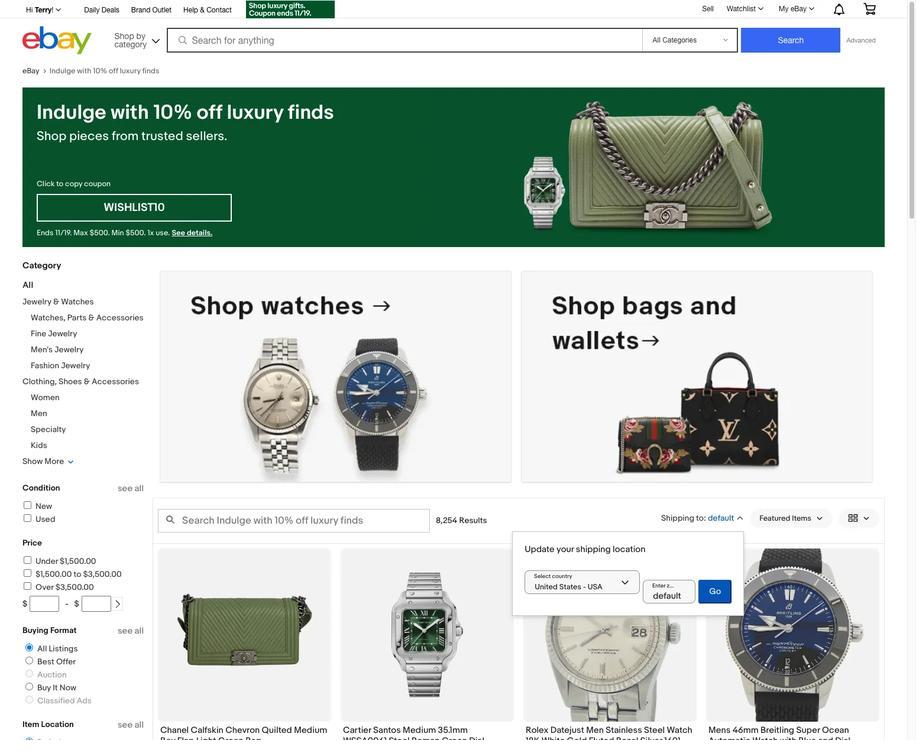 Task type: vqa. For each thing, say whether or not it's contained in the screenshot.
For
no



Task type: locate. For each thing, give the bounding box(es) containing it.
format
[[50, 626, 77, 636]]

1 horizontal spatial ebay
[[791, 5, 807, 13]]

$ down over $3,500.00 checkbox
[[22, 599, 27, 609]]

advanced link
[[841, 28, 882, 52]]

green left bag
[[218, 736, 244, 741]]

all listings
[[37, 644, 78, 654]]

your shopping cart image
[[863, 3, 877, 15]]

1 vertical spatial all
[[135, 626, 144, 637]]

off for indulge with 10% off luxury finds
[[109, 66, 118, 76]]

green inside cartier santos medium 35.1mm wssa0061 steel roman green dia
[[442, 736, 467, 741]]

0 horizontal spatial none text field
[[160, 272, 511, 483]]

boy
[[160, 736, 175, 741]]

0 vertical spatial men
[[31, 409, 47, 419]]

show more button
[[22, 457, 74, 467]]

my ebay
[[779, 5, 807, 13]]

0 horizontal spatial luxury
[[120, 66, 141, 76]]

1 vertical spatial see all
[[118, 626, 144, 637]]

1 horizontal spatial all
[[37, 644, 47, 654]]

steel inside rolex datejust men stainless steel watch 18k white gold fluted bezel silver 1601
[[644, 725, 665, 736]]

1 vertical spatial off
[[197, 101, 222, 125]]

jewelry up men's jewelry link
[[48, 329, 77, 339]]

1 horizontal spatial $500.
[[126, 228, 146, 238]]

1 green from the left
[[218, 736, 244, 741]]

0 horizontal spatial green
[[218, 736, 244, 741]]

show
[[22, 457, 43, 467]]

New checkbox
[[24, 502, 31, 509]]

luxury for indulge with 10% off luxury finds shop pieces from trusted sellers.
[[227, 101, 283, 125]]

0 horizontal spatial medium
[[294, 725, 327, 736]]

mens 46mm breitling super ocean automatic watch with blue and dial rubber strap image
[[709, 549, 877, 722]]

0 horizontal spatial steel
[[389, 736, 410, 741]]

2 see from the top
[[118, 626, 133, 637]]

0 vertical spatial finds
[[142, 66, 159, 76]]

1 all from the top
[[135, 483, 144, 495]]

2 vertical spatial with
[[780, 736, 797, 741]]

0 horizontal spatial with
[[77, 66, 91, 76]]

to left copy
[[56, 179, 63, 189]]

1 horizontal spatial watch
[[753, 736, 778, 741]]

coupon
[[84, 179, 111, 189]]

steel
[[644, 725, 665, 736], [389, 736, 410, 741]]

medium right santos
[[403, 725, 436, 736]]

None text field
[[525, 571, 640, 594], [643, 580, 696, 604], [525, 571, 640, 594], [643, 580, 696, 604]]

1 vertical spatial accessories
[[92, 377, 139, 387]]

Over $3,500.00 checkbox
[[24, 583, 31, 590]]

under
[[35, 557, 58, 567]]

0 vertical spatial see all button
[[118, 483, 144, 495]]

bezel
[[616, 736, 638, 741]]

1601
[[664, 736, 681, 741]]

1 horizontal spatial green
[[442, 736, 467, 741]]

blue
[[799, 736, 816, 741]]

0 horizontal spatial watch
[[667, 725, 693, 736]]

0 vertical spatial luxury
[[120, 66, 141, 76]]

Minimum Value text field
[[30, 596, 59, 612]]

rolex datejust men stainless steel watch 18k white gold fluted bezel silver 1601
[[526, 725, 693, 741]]

update
[[525, 544, 555, 555]]

Best Offer radio
[[25, 657, 33, 665]]

wishlist10 button
[[37, 194, 232, 222]]

0 vertical spatial accessories
[[96, 313, 144, 323]]

1 vertical spatial finds
[[288, 101, 334, 125]]

2 see all button from the top
[[118, 626, 144, 637]]

quilted
[[262, 725, 292, 736]]

finds inside indulge with 10% off luxury finds shop pieces from trusted sellers.
[[288, 101, 334, 125]]

jewelry up clothing, shoes & accessories link
[[61, 361, 90, 371]]

0 vertical spatial with
[[77, 66, 91, 76]]

0 horizontal spatial finds
[[142, 66, 159, 76]]

$1,500.00 to $3,500.00
[[35, 570, 122, 580]]

my
[[779, 5, 789, 13]]

wishlist10
[[104, 201, 165, 215]]

auction link
[[21, 670, 69, 680]]

0 vertical spatial all
[[22, 280, 33, 291]]

with up from
[[111, 101, 149, 125]]

1 $ from the left
[[22, 599, 27, 609]]

specialty link
[[31, 425, 66, 435]]

1 horizontal spatial finds
[[288, 101, 334, 125]]

over
[[35, 583, 54, 593]]

2 all from the top
[[135, 626, 144, 637]]

1 horizontal spatial $
[[74, 599, 79, 609]]

1 horizontal spatial medium
[[403, 725, 436, 736]]

medium
[[294, 725, 327, 736], [403, 725, 436, 736]]

men's
[[31, 345, 53, 355]]

$3,500.00 down $1,500.00 to $3,500.00 link
[[55, 583, 94, 593]]

fine jewelry link
[[31, 329, 77, 339]]

banner
[[22, 0, 885, 57]]

3 all from the top
[[135, 720, 144, 731]]

2 $ from the left
[[74, 599, 79, 609]]

1 vertical spatial to
[[74, 570, 81, 580]]

off inside indulge with 10% off luxury finds shop pieces from trusted sellers.
[[197, 101, 222, 125]]

cartier santos medium 35.1mm wssa0061 steel roman green dia link
[[343, 725, 512, 741]]

0 horizontal spatial all
[[22, 280, 33, 291]]

main content
[[153, 261, 885, 741]]

Under $1,500.00 checkbox
[[24, 557, 31, 564]]

0 horizontal spatial men
[[31, 409, 47, 419]]

0 vertical spatial see all
[[118, 483, 144, 495]]

steel right 'bezel'
[[644, 725, 665, 736]]

with left blue
[[780, 736, 797, 741]]

see for new
[[118, 483, 133, 495]]

to for copy
[[56, 179, 63, 189]]

3 see all from the top
[[118, 720, 144, 731]]

medium right quilted
[[294, 725, 327, 736]]

2 vertical spatial see all button
[[118, 720, 144, 731]]

watches
[[61, 297, 94, 307]]

mens 46mm breitling super ocean automatic watch with blue and dia
[[709, 725, 851, 741]]

0 horizontal spatial off
[[109, 66, 118, 76]]

$1,500.00 up $1,500.00 to $3,500.00
[[60, 557, 96, 567]]

luxury inside indulge with 10% off luxury finds shop pieces from trusted sellers.
[[227, 101, 283, 125]]

more
[[45, 457, 64, 467]]

used link
[[22, 515, 55, 525]]

& right shoes
[[84, 377, 90, 387]]

with inside mens 46mm breitling super ocean automatic watch with blue and dia
[[780, 736, 797, 741]]

accessories right shoes
[[92, 377, 139, 387]]

watch right silver
[[667, 725, 693, 736]]

indulge for indulge with 10% off luxury finds
[[50, 66, 75, 76]]

watch inside mens 46mm breitling super ocean automatic watch with blue and dia
[[753, 736, 778, 741]]

1 horizontal spatial steel
[[644, 725, 665, 736]]

2 vertical spatial see all
[[118, 720, 144, 731]]

Default radio
[[25, 738, 33, 741]]

men right the datejust
[[586, 725, 604, 736]]

& right 'help'
[[200, 6, 205, 14]]

green right roman
[[442, 736, 467, 741]]

datejust
[[551, 725, 584, 736]]

1 vertical spatial with
[[111, 101, 149, 125]]

main content containing update your shipping location
[[153, 261, 885, 741]]

shoes
[[59, 377, 82, 387]]

contact
[[207, 6, 232, 14]]

medium inside cartier santos medium 35.1mm wssa0061 steel roman green dia
[[403, 725, 436, 736]]

classified ads
[[37, 696, 92, 706]]

steel left roman
[[389, 736, 410, 741]]

with inside indulge with 10% off luxury finds shop pieces from trusted sellers.
[[111, 101, 149, 125]]

click
[[37, 179, 55, 189]]

0 vertical spatial off
[[109, 66, 118, 76]]

0 horizontal spatial $500.
[[90, 228, 110, 238]]

to down under $1,500.00
[[74, 570, 81, 580]]

$500. left min
[[90, 228, 110, 238]]

with for indulge with 10% off luxury finds shop pieces from trusted sellers.
[[111, 101, 149, 125]]

1 horizontal spatial to
[[74, 570, 81, 580]]

green
[[218, 736, 244, 741], [442, 736, 467, 741]]

0 horizontal spatial to
[[56, 179, 63, 189]]

santos
[[373, 725, 401, 736]]

1 vertical spatial 10%
[[153, 101, 192, 125]]

used
[[35, 515, 55, 525]]

men down women link at bottom
[[31, 409, 47, 419]]

see all button
[[118, 483, 144, 495], [118, 626, 144, 637], [118, 720, 144, 731]]

copy
[[65, 179, 82, 189]]

10% inside indulge with 10% off luxury finds shop pieces from trusted sellers.
[[153, 101, 192, 125]]

with right ebay link at left top
[[77, 66, 91, 76]]

jewelry up the fashion jewelry link
[[55, 345, 84, 355]]

jewelry & watches link
[[22, 297, 94, 307]]

$3,500.00
[[83, 570, 122, 580], [55, 583, 94, 593]]

1 horizontal spatial men
[[586, 725, 604, 736]]

1 vertical spatial ebay
[[22, 66, 39, 76]]

$1,500.00
[[60, 557, 96, 567], [35, 570, 72, 580]]

finds
[[142, 66, 159, 76], [288, 101, 334, 125]]

watchlist link
[[720, 2, 769, 16]]

1 none text field from the left
[[160, 272, 511, 483]]

indulge inside indulge with 10% off luxury finds shop pieces from trusted sellers.
[[37, 101, 106, 125]]

2 none text field from the left
[[522, 272, 872, 483]]

auction
[[37, 670, 67, 680]]

$1,500.00 up over $3,500.00 link
[[35, 570, 72, 580]]

0 vertical spatial indulge
[[50, 66, 75, 76]]

fashion
[[31, 361, 59, 371]]

1 horizontal spatial off
[[197, 101, 222, 125]]

parts
[[67, 313, 87, 323]]

1 see all from the top
[[118, 483, 144, 495]]

0 vertical spatial ebay
[[791, 5, 807, 13]]

$500. left 1x on the left top of page
[[126, 228, 146, 238]]

white
[[542, 736, 565, 741]]

2 horizontal spatial with
[[780, 736, 797, 741]]

2 vertical spatial see
[[118, 720, 133, 731]]

all right "all listings" radio
[[37, 644, 47, 654]]

0 vertical spatial to
[[56, 179, 63, 189]]

brand
[[131, 6, 150, 14]]

$3,500.00 up maximum value text field
[[83, 570, 122, 580]]

0 vertical spatial $3,500.00
[[83, 570, 122, 580]]

all down category
[[22, 280, 33, 291]]

trusted
[[141, 129, 183, 144]]

accessories right parts
[[96, 313, 144, 323]]

banner containing sell
[[22, 0, 885, 57]]

0 horizontal spatial ebay
[[22, 66, 39, 76]]

$ right -
[[74, 599, 79, 609]]

chanel calfskin chevron quilted medium boy flap light green bag
[[160, 725, 327, 741]]

get the coupon image
[[246, 1, 335, 18]]

watches image
[[160, 272, 511, 482]]

0 horizontal spatial $
[[22, 599, 27, 609]]

deals
[[102, 6, 119, 14]]

2 green from the left
[[442, 736, 467, 741]]

all for all listings
[[135, 626, 144, 637]]

1 vertical spatial luxury
[[227, 101, 283, 125]]

1 vertical spatial see
[[118, 626, 133, 637]]

2 medium from the left
[[403, 725, 436, 736]]

it
[[53, 683, 58, 693]]

accessories
[[96, 313, 144, 323], [92, 377, 139, 387]]

18k
[[526, 736, 540, 741]]

all
[[135, 483, 144, 495], [135, 626, 144, 637], [135, 720, 144, 731]]

see all
[[118, 483, 144, 495], [118, 626, 144, 637], [118, 720, 144, 731]]

&
[[200, 6, 205, 14], [53, 297, 59, 307], [88, 313, 94, 323], [84, 377, 90, 387]]

1 vertical spatial see all button
[[118, 626, 144, 637]]

1 see from the top
[[118, 483, 133, 495]]

$1,500.00 to $3,500.00 checkbox
[[24, 570, 31, 577]]

see all for new
[[118, 483, 144, 495]]

1 horizontal spatial none text field
[[522, 272, 872, 483]]

0 vertical spatial see
[[118, 483, 133, 495]]

steel inside cartier santos medium 35.1mm wssa0061 steel roman green dia
[[389, 736, 410, 741]]

jewelry
[[22, 297, 51, 307], [48, 329, 77, 339], [55, 345, 84, 355], [61, 361, 90, 371]]

None text field
[[160, 272, 511, 483], [522, 272, 872, 483]]

daily deals link
[[84, 4, 119, 17]]

chanel calfskin chevron quilted medium boy flap light green bag image
[[158, 549, 331, 722]]

0 vertical spatial 10%
[[93, 66, 107, 76]]

none text field watches
[[160, 272, 511, 483]]

1 horizontal spatial luxury
[[227, 101, 283, 125]]

1 medium from the left
[[294, 725, 327, 736]]

2 see all from the top
[[118, 626, 144, 637]]

1 vertical spatial all
[[37, 644, 47, 654]]

bag
[[246, 736, 261, 741]]

clothing, shoes & accessories link
[[22, 377, 139, 387]]

1 vertical spatial men
[[586, 725, 604, 736]]

stainless
[[606, 725, 642, 736]]

min
[[112, 228, 124, 238]]

watch right automatic
[[753, 736, 778, 741]]

0 horizontal spatial 10%
[[93, 66, 107, 76]]

specialty
[[31, 425, 66, 435]]

mens 46mm breitling super ocean automatic watch with blue and dia link
[[709, 725, 877, 741]]

1 see all button from the top
[[118, 483, 144, 495]]

brand outlet link
[[131, 4, 172, 17]]

0 vertical spatial all
[[135, 483, 144, 495]]

wssa0061
[[343, 736, 387, 741]]

1 horizontal spatial 10%
[[153, 101, 192, 125]]

1 horizontal spatial with
[[111, 101, 149, 125]]

2 vertical spatial all
[[135, 720, 144, 731]]

None submit
[[741, 28, 841, 53], [699, 580, 732, 604], [741, 28, 841, 53], [699, 580, 732, 604]]

1 vertical spatial indulge
[[37, 101, 106, 125]]

& up watches,
[[53, 297, 59, 307]]

ebay link
[[22, 66, 50, 76]]

breitling
[[761, 725, 794, 736]]

help & contact link
[[183, 4, 232, 17]]

click to copy coupon
[[37, 179, 111, 189]]



Task type: describe. For each thing, give the bounding box(es) containing it.
listings
[[49, 644, 78, 654]]

best offer link
[[21, 657, 78, 667]]

Auction radio
[[25, 670, 33, 678]]

gold
[[567, 736, 587, 741]]

submit price range image
[[113, 601, 122, 609]]

buying format
[[22, 626, 77, 636]]

11/19.
[[55, 228, 72, 238]]

see all for all listings
[[118, 626, 144, 637]]

ocean
[[822, 725, 849, 736]]

men inside rolex datejust men stainless steel watch 18k white gold fluted bezel silver 1601
[[586, 725, 604, 736]]

results
[[459, 516, 487, 526]]

flap
[[177, 736, 194, 741]]

brand outlet
[[131, 6, 172, 14]]

buy
[[37, 683, 51, 693]]

chevron
[[225, 725, 260, 736]]

details.
[[187, 228, 213, 238]]

chanel
[[160, 725, 189, 736]]

& right parts
[[88, 313, 94, 323]]

see all button for all listings
[[118, 626, 144, 637]]

fashion jewelry link
[[31, 361, 90, 371]]

see for all listings
[[118, 626, 133, 637]]

watchlist
[[727, 5, 756, 13]]

category
[[22, 260, 61, 272]]

chanel calfskin chevron quilted medium boy flap light green bag link
[[160, 725, 329, 741]]

off for indulge with 10% off luxury finds shop pieces from trusted sellers.
[[197, 101, 222, 125]]

help
[[183, 6, 198, 14]]

use.
[[156, 228, 170, 238]]

cartier
[[343, 725, 371, 736]]

jewelry & watches watches, parts & accessories fine jewelry men's jewelry fashion jewelry clothing, shoes & accessories women men specialty kids
[[22, 297, 144, 451]]

from
[[112, 129, 139, 144]]

now
[[60, 683, 76, 693]]

$ for minimum value text field
[[22, 599, 27, 609]]

outlet
[[152, 6, 172, 14]]

all for all
[[22, 280, 33, 291]]

Buy It Now radio
[[25, 683, 33, 691]]

All Listings radio
[[25, 644, 33, 652]]

men inside the jewelry & watches watches, parts & accessories fine jewelry men's jewelry fashion jewelry clothing, shoes & accessories women men specialty kids
[[31, 409, 47, 419]]

indulge for indulge with 10% off luxury finds shop pieces from trusted sellers.
[[37, 101, 106, 125]]

item
[[22, 720, 39, 730]]

automatic
[[709, 736, 751, 741]]

cartier santos medium 35.1mm wssa0061 steel roman green dial new/complete 2023 image
[[341, 571, 514, 700]]

sell
[[702, 5, 714, 13]]

luxury for indulge with 10% off luxury finds
[[120, 66, 141, 76]]

account navigation
[[22, 0, 885, 20]]

mens
[[709, 725, 731, 736]]

Maximum Value text field
[[82, 596, 111, 612]]

sell link
[[697, 5, 719, 13]]

price
[[22, 538, 42, 548]]

watches, parts & accessories link
[[31, 313, 144, 323]]

super
[[796, 725, 820, 736]]

1 vertical spatial $3,500.00
[[55, 583, 94, 593]]

all for new
[[135, 483, 144, 495]]

help & contact
[[183, 6, 232, 14]]

to for $3,500.00
[[74, 570, 81, 580]]

men's jewelry link
[[31, 345, 84, 355]]

medium inside chanel calfskin chevron quilted medium boy flap light green bag
[[294, 725, 327, 736]]

& inside the "help & contact" link
[[200, 6, 205, 14]]

finds for indulge with 10% off luxury finds shop pieces from trusted sellers.
[[288, 101, 334, 125]]

max
[[74, 228, 88, 238]]

rolex datejust men stainless steel watch 18k white gold fluted bezel silver 1601 image
[[535, 549, 685, 722]]

10% for indulge with 10% off luxury finds
[[93, 66, 107, 76]]

fine
[[31, 329, 46, 339]]

buy it now
[[37, 683, 76, 693]]

finds for indulge with 10% off luxury finds
[[142, 66, 159, 76]]

$ for maximum value text field
[[74, 599, 79, 609]]

3 see all button from the top
[[118, 720, 144, 731]]

10% for indulge with 10% off luxury finds shop pieces from trusted sellers.
[[153, 101, 192, 125]]

see
[[172, 228, 185, 238]]

pieces
[[69, 129, 109, 144]]

-
[[65, 599, 68, 609]]

ends 11/19. max $500. min $500. 1x use. see details.
[[37, 228, 213, 238]]

cartier santos medium 35.1mm wssa0061 steel roman green dia
[[343, 725, 484, 741]]

35.1mm
[[438, 725, 468, 736]]

women link
[[31, 393, 59, 403]]

1 $500. from the left
[[90, 228, 110, 238]]

0 vertical spatial $1,500.00
[[60, 557, 96, 567]]

rolex datejust men stainless steel watch 18k white gold fluted bezel silver 1601 link
[[526, 725, 694, 741]]

all for all listings
[[37, 644, 47, 654]]

location
[[613, 544, 646, 555]]

ends
[[37, 228, 54, 238]]

show more
[[22, 457, 64, 467]]

2 $500. from the left
[[126, 228, 146, 238]]

see all button for new
[[118, 483, 144, 495]]

and
[[818, 736, 833, 741]]

indulge with 10% off luxury finds shop pieces from trusted sellers.
[[37, 101, 334, 144]]

buy it now link
[[21, 683, 79, 693]]

$1,500.00 to $3,500.00 link
[[22, 570, 122, 580]]

1x
[[148, 228, 154, 238]]

3 see from the top
[[118, 720, 133, 731]]

calfskin
[[191, 725, 223, 736]]

indulge with 10% off luxury finds
[[50, 66, 159, 76]]

Classified Ads radio
[[25, 696, 33, 704]]

over $3,500.00 link
[[22, 583, 94, 593]]

fluted
[[589, 736, 614, 741]]

light
[[196, 736, 216, 741]]

46mm
[[733, 725, 759, 736]]

clothing,
[[22, 377, 57, 387]]

kids link
[[31, 441, 47, 451]]

classified
[[37, 696, 75, 706]]

best offer
[[37, 657, 76, 667]]

men link
[[31, 409, 47, 419]]

buying
[[22, 626, 48, 636]]

watch inside rolex datejust men stainless steel watch 18k white gold fluted bezel silver 1601
[[667, 725, 693, 736]]

8,254 results
[[436, 516, 487, 526]]

shop
[[37, 129, 66, 144]]

ebay inside account navigation
[[791, 5, 807, 13]]

green inside chanel calfskin chevron quilted medium boy flap light green bag
[[218, 736, 244, 741]]

all listings link
[[21, 644, 80, 654]]

under $1,500.00
[[35, 557, 96, 567]]

new
[[35, 502, 52, 512]]

with for indulge with 10% off luxury finds
[[77, 66, 91, 76]]

handbags image
[[522, 272, 872, 482]]

ads
[[77, 696, 92, 706]]

jewelry up watches,
[[22, 297, 51, 307]]

none text field handbags
[[522, 272, 872, 483]]

1 vertical spatial $1,500.00
[[35, 570, 72, 580]]

women
[[31, 393, 59, 403]]

Used checkbox
[[24, 515, 31, 522]]



